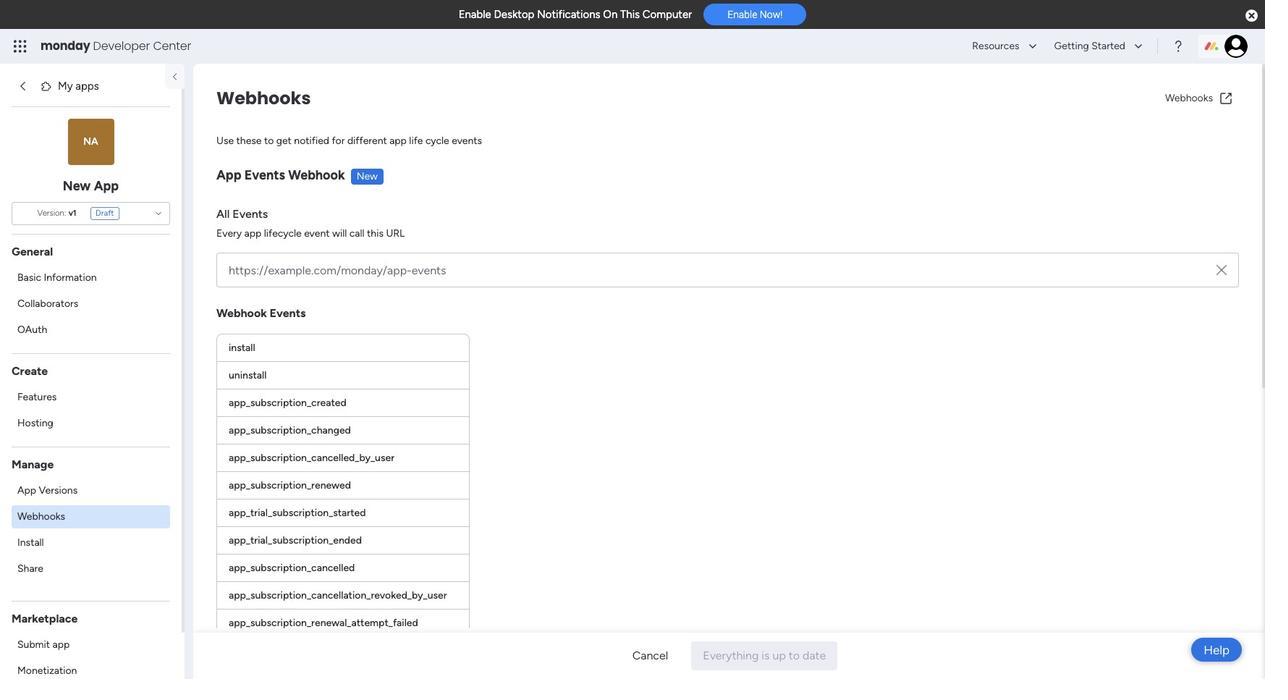 Task type: vqa. For each thing, say whether or not it's contained in the screenshot.
app_subscription_cancelled_by_user on the left bottom of page
yes



Task type: describe. For each thing, give the bounding box(es) containing it.
use
[[216, 135, 234, 147]]

app inside "link"
[[52, 638, 70, 650]]

1 vertical spatial webhook
[[216, 306, 267, 320]]

all events every app lifecycle event will call this url
[[216, 207, 405, 240]]

to
[[264, 135, 274, 147]]

webhooks inside 'link'
[[17, 510, 65, 522]]

monday
[[41, 38, 90, 54]]

information
[[44, 271, 97, 283]]

:
[[64, 208, 66, 218]]

resources
[[972, 40, 1020, 52]]

will
[[332, 227, 347, 240]]

submit app
[[17, 638, 70, 650]]

my
[[58, 80, 73, 93]]

computer
[[643, 8, 692, 21]]

started
[[1092, 40, 1126, 52]]

features link
[[12, 385, 170, 409]]

this
[[367, 227, 384, 240]]

all
[[216, 207, 230, 221]]

basic information link
[[12, 266, 170, 289]]

this
[[620, 8, 640, 21]]

cancel
[[632, 649, 668, 662]]

my apps
[[58, 80, 99, 93]]

developer
[[93, 38, 150, 54]]

cycle
[[426, 135, 449, 147]]

features
[[17, 391, 57, 403]]

app_trial_subscription_ended
[[229, 534, 362, 547]]

install
[[229, 342, 255, 354]]

notifications
[[537, 8, 601, 21]]

desktop
[[494, 8, 535, 21]]

marketplace
[[12, 611, 78, 625]]

app_subscription_renewal_attempt_failed
[[229, 617, 418, 629]]

now!
[[760, 9, 783, 20]]

na
[[83, 135, 98, 148]]

0 vertical spatial webhook
[[288, 167, 345, 183]]

apps
[[75, 80, 99, 93]]

app for app events webhook
[[216, 167, 241, 183]]

help image
[[1171, 39, 1186, 54]]

call
[[349, 227, 365, 240]]

submit app link
[[12, 633, 170, 656]]

oauth
[[17, 323, 47, 336]]

oauth link
[[12, 318, 170, 341]]

app for app versions
[[17, 484, 36, 496]]

event
[[304, 227, 330, 240]]

app_subscription_cancelled
[[229, 562, 355, 574]]

monetization
[[17, 664, 77, 676]]

create
[[12, 364, 48, 378]]

collaborators link
[[12, 292, 170, 315]]

lifecycle
[[264, 227, 302, 240]]

dapulse close image
[[1246, 9, 1258, 23]]

basic
[[17, 271, 41, 283]]

getting started button
[[1046, 35, 1149, 58]]

webhooks button
[[1160, 87, 1239, 110]]

version
[[37, 208, 64, 218]]

app inside all events every app lifecycle event will call this url
[[244, 227, 262, 240]]

resources button
[[964, 35, 1043, 58]]

life
[[409, 135, 423, 147]]

app_subscription_cancellation_revoked_by_user
[[229, 589, 447, 602]]

events
[[452, 135, 482, 147]]

app_subscription_changed
[[229, 424, 351, 437]]

for
[[332, 135, 345, 147]]



Task type: locate. For each thing, give the bounding box(es) containing it.
app right every
[[244, 227, 262, 240]]

share link
[[12, 557, 170, 580]]

webhook
[[288, 167, 345, 183], [216, 306, 267, 320]]

app events webhook
[[216, 167, 345, 183]]

app_trial_subscription_started
[[229, 507, 366, 519]]

cancel button
[[621, 641, 680, 670]]

basic information
[[17, 271, 97, 283]]

app down use
[[216, 167, 241, 183]]

app up 'draft'
[[94, 178, 119, 194]]

install link
[[12, 531, 170, 554]]

enable now!
[[728, 9, 783, 20]]

uninstall
[[229, 369, 267, 382]]

webhooks
[[216, 86, 311, 110], [1165, 92, 1213, 104], [17, 510, 65, 522]]

app_subscription_renewed
[[229, 479, 351, 492]]

notified
[[294, 135, 329, 147]]

1 horizontal spatial webhooks
[[216, 86, 311, 110]]

webhook events
[[216, 306, 306, 320]]

app
[[390, 135, 407, 147], [244, 227, 262, 240], [52, 638, 70, 650]]

webhooks inside "button"
[[1165, 92, 1213, 104]]

version :
[[37, 208, 66, 218]]

1 horizontal spatial new
[[357, 170, 378, 182]]

versions
[[39, 484, 78, 496]]

webhook up install in the left bottom of the page
[[216, 306, 267, 320]]

enable for enable now!
[[728, 9, 758, 20]]

hosting link
[[12, 412, 170, 435]]

new for new app
[[63, 178, 91, 194]]

general
[[12, 244, 53, 258]]

0 horizontal spatial app
[[17, 484, 36, 496]]

webhooks down help icon
[[1165, 92, 1213, 104]]

app_subscription_created
[[229, 397, 347, 409]]

select product image
[[13, 39, 28, 54]]

install
[[17, 536, 44, 548]]

webhooks link
[[12, 505, 170, 528]]

2 horizontal spatial webhooks
[[1165, 92, 1213, 104]]

hosting
[[17, 417, 53, 429]]

events for webhook
[[245, 167, 285, 183]]

1 horizontal spatial enable
[[728, 9, 758, 20]]

new up v1
[[63, 178, 91, 194]]

submit
[[17, 638, 50, 650]]

on
[[603, 8, 618, 21]]

events for every
[[232, 207, 268, 221]]

enable now! button
[[704, 4, 807, 26]]

2 vertical spatial app
[[52, 638, 70, 650]]

0 vertical spatial app
[[390, 135, 407, 147]]

every
[[216, 227, 242, 240]]

app right the submit
[[52, 638, 70, 650]]

0 horizontal spatial webhook
[[216, 306, 267, 320]]

app_subscription_cancelled_by_user
[[229, 452, 395, 464]]

events inside all events every app lifecycle event will call this url
[[232, 207, 268, 221]]

enable
[[459, 8, 491, 21], [728, 9, 758, 20]]

use these to get notified for different app life cycle events
[[216, 135, 482, 147]]

2 horizontal spatial app
[[216, 167, 241, 183]]

get
[[276, 135, 292, 147]]

help button
[[1192, 638, 1242, 662]]

monday developer center
[[41, 38, 191, 54]]

app
[[216, 167, 241, 183], [94, 178, 119, 194], [17, 484, 36, 496]]

app down manage
[[17, 484, 36, 496]]

enable desktop notifications on this computer
[[459, 8, 692, 21]]

enable inside button
[[728, 9, 758, 20]]

these
[[236, 135, 262, 147]]

monetization link
[[12, 659, 170, 679]]

0 horizontal spatial new
[[63, 178, 91, 194]]

1 vertical spatial events
[[232, 207, 268, 221]]

different
[[347, 135, 387, 147]]

enable left "desktop"
[[459, 8, 491, 21]]

new app
[[63, 178, 119, 194]]

webhook down notified
[[288, 167, 345, 183]]

0 horizontal spatial webhooks
[[17, 510, 65, 522]]

events
[[245, 167, 285, 183], [232, 207, 268, 221], [270, 306, 306, 320]]

getting
[[1054, 40, 1089, 52]]

v1
[[69, 208, 76, 218]]

new for new
[[357, 170, 378, 182]]

app left life
[[390, 135, 407, 147]]

center
[[153, 38, 191, 54]]

manage
[[12, 457, 54, 471]]

url
[[386, 227, 405, 240]]

new down different
[[357, 170, 378, 182]]

0 vertical spatial events
[[245, 167, 285, 183]]

webhooks down app versions
[[17, 510, 65, 522]]

0 horizontal spatial enable
[[459, 8, 491, 21]]

webhooks up 'to'
[[216, 86, 311, 110]]

enable for enable desktop notifications on this computer
[[459, 8, 491, 21]]

new
[[357, 170, 378, 182], [63, 178, 91, 194]]

enable left now!
[[728, 9, 758, 20]]

kendall parks image
[[1225, 35, 1248, 58]]

1 vertical spatial app
[[244, 227, 262, 240]]

help
[[1204, 642, 1230, 657]]

app versions link
[[12, 479, 170, 502]]

getting started
[[1054, 40, 1126, 52]]

0 horizontal spatial app
[[52, 638, 70, 650]]

draft
[[96, 208, 114, 218]]

share
[[17, 562, 43, 574]]

1 horizontal spatial app
[[244, 227, 262, 240]]

2 horizontal spatial app
[[390, 135, 407, 147]]

https://example.com/monday/app-events text field
[[216, 253, 1239, 287]]

collaborators
[[17, 297, 78, 309]]

1 horizontal spatial webhook
[[288, 167, 345, 183]]

app versions
[[17, 484, 78, 496]]

1 horizontal spatial app
[[94, 178, 119, 194]]

2 vertical spatial events
[[270, 306, 306, 320]]



